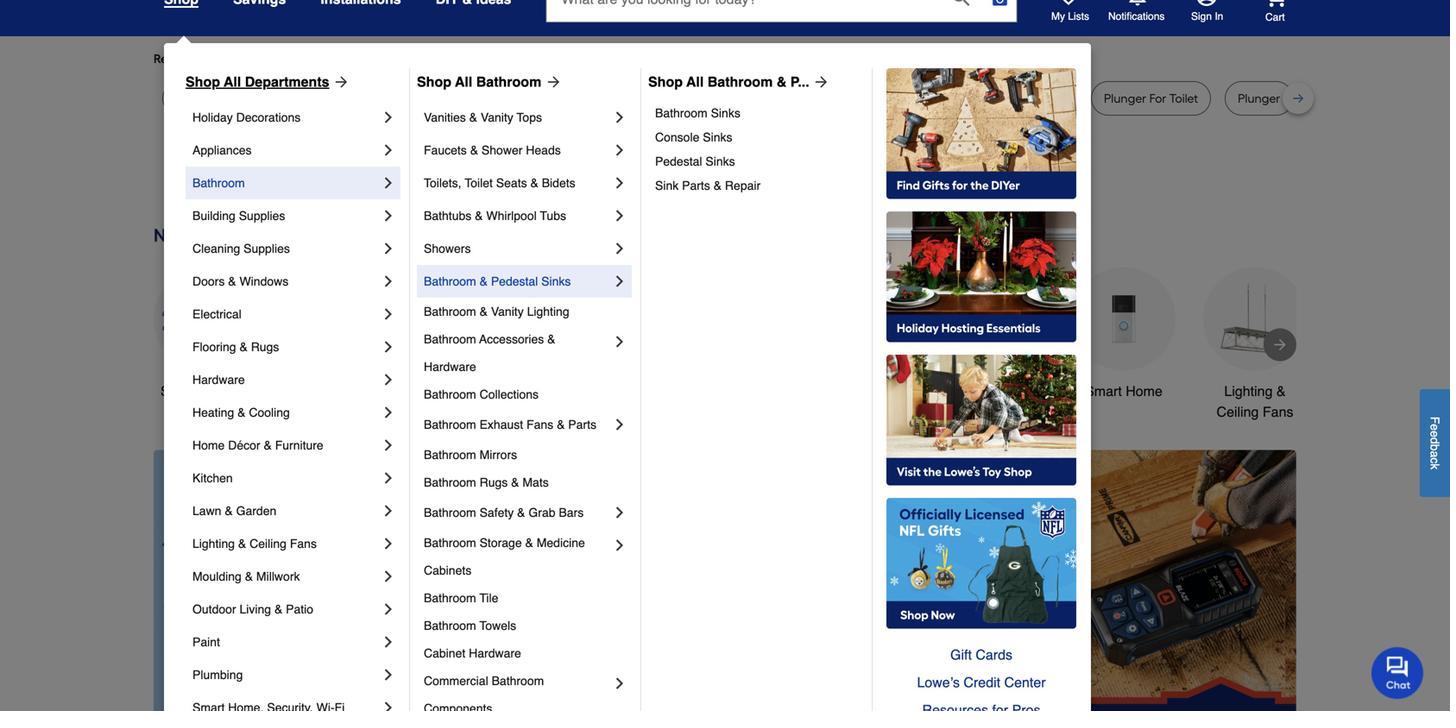Task type: locate. For each thing, give the bounding box(es) containing it.
1 toilet from the left
[[862, 91, 891, 106]]

0 vertical spatial rugs
[[251, 340, 279, 354]]

tools inside outdoor tools & equipment
[[866, 383, 898, 399]]

shop up "bathroom sinks"
[[649, 74, 683, 90]]

bathtubs
[[424, 209, 472, 223]]

2 you from the left
[[464, 51, 485, 66]]

home right smart
[[1126, 383, 1163, 399]]

2 shop from the left
[[417, 74, 452, 90]]

decorations inside holiday decorations link
[[236, 111, 301, 124]]

all up "bathroom sinks"
[[687, 74, 704, 90]]

0 horizontal spatial plunger
[[1105, 91, 1147, 106]]

2 horizontal spatial fans
[[1263, 404, 1294, 420]]

vanity up accessories
[[491, 305, 524, 319]]

cooling
[[249, 406, 290, 420]]

0 horizontal spatial lighting
[[193, 537, 235, 551]]

k
[[1429, 464, 1443, 470]]

doors
[[193, 275, 225, 288]]

shop for shop all bathroom & p...
[[649, 74, 683, 90]]

0 vertical spatial decorations
[[236, 111, 301, 124]]

0 horizontal spatial shop
[[186, 74, 220, 90]]

hardware up bathroom collections
[[424, 360, 476, 374]]

vanities & vanity tops
[[424, 111, 542, 124]]

1 horizontal spatial tools
[[866, 383, 898, 399]]

recommended searches for you
[[154, 51, 331, 66]]

3 toilet from the left
[[1170, 91, 1199, 106]]

1 horizontal spatial plunger
[[1239, 91, 1281, 106]]

bathroom inside button
[[963, 383, 1023, 399]]

2 plunger from the left
[[1239, 91, 1281, 106]]

chevron right image for building supplies
[[380, 207, 397, 225]]

1 horizontal spatial shop
[[417, 74, 452, 90]]

1 horizontal spatial parts
[[682, 179, 711, 193]]

1 horizontal spatial plumbing
[[750, 91, 802, 106]]

bathroom inside "link"
[[708, 74, 773, 90]]

1 horizontal spatial snake
[[805, 91, 839, 106]]

1 shop from the left
[[186, 74, 220, 90]]

chevron right image for bathroom
[[380, 174, 397, 192]]

arrow right image
[[330, 73, 350, 91], [1272, 336, 1289, 354], [1265, 601, 1282, 619]]

vanity for tops
[[481, 111, 514, 124]]

vanity left tops
[[481, 111, 514, 124]]

bathroom rugs & mats
[[424, 476, 549, 490]]

snake right the drain
[[962, 91, 996, 106]]

searches
[[239, 51, 290, 66]]

sinks up bathroom & vanity lighting link
[[542, 275, 571, 288]]

shop
[[186, 74, 220, 90], [417, 74, 452, 90], [649, 74, 683, 90]]

1 arrow right image from the left
[[542, 73, 562, 91]]

bathroom sinks link
[[655, 101, 860, 125]]

bidets
[[542, 176, 576, 190]]

smart
[[1086, 383, 1123, 399]]

tools button
[[416, 267, 520, 402]]

bathroom for bathroom towels
[[424, 619, 476, 633]]

rugs down the mirrors
[[480, 476, 508, 490]]

0 vertical spatial parts
[[682, 179, 711, 193]]

arrow right image inside shop all bathroom link
[[542, 73, 562, 91]]

all inside button
[[196, 383, 211, 399]]

sinks down "bathroom sinks"
[[703, 130, 733, 144]]

you left more
[[311, 51, 331, 66]]

0 horizontal spatial pedestal
[[491, 275, 538, 288]]

outdoor inside outdoor tools & equipment
[[812, 383, 862, 399]]

vanity for lighting
[[491, 305, 524, 319]]

supplies inside building supplies link
[[239, 209, 285, 223]]

0 horizontal spatial parts
[[569, 418, 597, 432]]

home
[[1126, 383, 1163, 399], [193, 439, 225, 453]]

bathroom mirrors
[[424, 448, 517, 462]]

1 horizontal spatial ceiling
[[1217, 404, 1260, 420]]

snake for plumbing
[[385, 91, 495, 106]]

toilet down sign
[[1170, 91, 1199, 106]]

& inside outdoor tools & equipment
[[902, 383, 911, 399]]

1 horizontal spatial lighting & ceiling fans
[[1217, 383, 1294, 420]]

2 vertical spatial arrow right image
[[1265, 601, 1282, 619]]

tools up equipment
[[866, 383, 898, 399]]

1 tools from the left
[[452, 383, 484, 399]]

hardware inside 'bathroom accessories & hardware'
[[424, 360, 476, 374]]

c
[[1429, 458, 1443, 464]]

0 horizontal spatial toilet
[[862, 91, 891, 106]]

find gifts for the diyer. image
[[887, 68, 1077, 199]]

1 vertical spatial parts
[[569, 418, 597, 432]]

sinks down shop all bathroom & p...
[[711, 106, 741, 120]]

0 horizontal spatial tools
[[452, 383, 484, 399]]

my
[[1052, 10, 1066, 22]]

recommended
[[154, 51, 237, 66]]

sign in button
[[1192, 0, 1224, 23]]

chevron right image for lawn & garden
[[380, 503, 397, 520]]

cart button
[[1242, 0, 1287, 24]]

decorations inside christmas decorations button
[[562, 404, 636, 420]]

lowe's home improvement account image
[[1197, 0, 1218, 6]]

bathroom for bathroom safety & grab bars
[[424, 506, 476, 520]]

0 vertical spatial lighting & ceiling fans
[[1217, 383, 1294, 420]]

you
[[311, 51, 331, 66], [464, 51, 485, 66]]

building supplies
[[193, 209, 285, 223]]

bathroom for bathroom & pedestal sinks
[[424, 275, 476, 288]]

1 vertical spatial lighting
[[1225, 383, 1273, 399]]

0 vertical spatial outdoor
[[812, 383, 862, 399]]

0 vertical spatial lighting
[[527, 305, 570, 319]]

1 vertical spatial home
[[193, 439, 225, 453]]

cleaning
[[193, 242, 240, 256]]

chevron right image for kitchen
[[380, 470, 397, 487]]

plunger
[[1105, 91, 1147, 106], [1239, 91, 1281, 106]]

2 e from the top
[[1429, 431, 1443, 438]]

chevron right image for moulding & millwork
[[380, 568, 397, 586]]

plumbing down 'shop all bathroom'
[[442, 91, 495, 106]]

1 vertical spatial lighting & ceiling fans
[[193, 537, 317, 551]]

new deals every day during 25 days of deals image
[[154, 221, 1297, 250]]

decorations down shop all departments "link" at the left
[[236, 111, 301, 124]]

chevron right image
[[380, 109, 397, 126], [380, 142, 397, 159], [380, 174, 397, 192], [611, 174, 629, 192], [611, 240, 629, 257], [380, 306, 397, 323], [611, 333, 629, 351], [380, 339, 397, 356], [380, 371, 397, 389], [611, 416, 629, 434], [380, 437, 397, 454], [380, 470, 397, 487], [380, 601, 397, 618], [380, 700, 397, 712]]

plunger for toilet
[[1105, 91, 1199, 106]]

0 vertical spatial ceiling
[[1217, 404, 1260, 420]]

gift cards link
[[887, 642, 1077, 669]]

0 horizontal spatial outdoor
[[193, 603, 236, 617]]

recommended searches for you heading
[[154, 50, 1297, 67]]

toilet
[[465, 176, 493, 190]]

you up 'shop all bathroom'
[[464, 51, 485, 66]]

arrow right image up tops
[[542, 73, 562, 91]]

bathroom for bathroom rugs & mats
[[424, 476, 476, 490]]

0 horizontal spatial plumbing
[[442, 91, 495, 106]]

1 vertical spatial vanity
[[491, 305, 524, 319]]

bathroom & vanity lighting
[[424, 305, 570, 319]]

faucets & shower heads link
[[424, 134, 611, 167]]

2 horizontal spatial toilet
[[1170, 91, 1199, 106]]

&
[[777, 74, 787, 90], [470, 111, 478, 124], [470, 143, 478, 157], [531, 176, 539, 190], [714, 179, 722, 193], [475, 209, 483, 223], [228, 275, 236, 288], [480, 275, 488, 288], [480, 305, 488, 319], [548, 332, 556, 346], [240, 340, 248, 354], [902, 383, 911, 399], [1277, 383, 1286, 399], [238, 406, 246, 420], [557, 418, 565, 432], [264, 439, 272, 453], [511, 476, 519, 490], [225, 504, 233, 518], [517, 506, 526, 520], [526, 536, 534, 550], [238, 537, 246, 551], [245, 570, 253, 584], [275, 603, 283, 617]]

snake down suggestions
[[385, 91, 419, 106]]

1 vertical spatial rugs
[[480, 476, 508, 490]]

chevron right image for hardware
[[380, 371, 397, 389]]

drain
[[930, 91, 960, 106]]

outdoor up equipment
[[812, 383, 862, 399]]

home up the kitchen
[[193, 439, 225, 453]]

0 horizontal spatial you
[[311, 51, 331, 66]]

all up heating
[[196, 383, 211, 399]]

2 toilet from the left
[[1036, 91, 1065, 106]]

chevron right image for doors & windows
[[380, 273, 397, 290]]

toilet down my
[[1036, 91, 1065, 106]]

ceiling
[[1217, 404, 1260, 420], [250, 537, 287, 551]]

supplies up 'cleaning supplies'
[[239, 209, 285, 223]]

2 snake from the left
[[805, 91, 839, 106]]

e
[[1429, 424, 1443, 431], [1429, 431, 1443, 438]]

lists
[[1069, 10, 1090, 22]]

smart home
[[1086, 383, 1163, 399]]

parts down the pedestal sinks
[[682, 179, 711, 193]]

1 horizontal spatial decorations
[[562, 404, 636, 420]]

3 snake from the left
[[962, 91, 996, 106]]

2 arrow right image from the left
[[810, 73, 831, 91]]

outdoor tools & equipment
[[812, 383, 911, 420]]

shop down recommended
[[186, 74, 220, 90]]

arrow right image for shop all bathroom
[[542, 73, 562, 91]]

outdoor down the moulding
[[193, 603, 236, 617]]

all down recommended searches for you
[[224, 74, 241, 90]]

decorations down christmas on the left bottom
[[562, 404, 636, 420]]

christmas decorations button
[[548, 267, 651, 423]]

all for shop all bathroom
[[455, 74, 473, 90]]

1 horizontal spatial outdoor
[[812, 383, 862, 399]]

1 horizontal spatial lighting
[[527, 305, 570, 319]]

supplies up windows
[[244, 242, 290, 256]]

1 vertical spatial decorations
[[562, 404, 636, 420]]

0 vertical spatial home
[[1126, 383, 1163, 399]]

shop all bathroom link
[[417, 72, 562, 92]]

bars
[[559, 506, 584, 520]]

shop all departments
[[186, 74, 330, 90]]

1 vertical spatial supplies
[[244, 242, 290, 256]]

1 plunger from the left
[[1105, 91, 1147, 106]]

bathroom for bathroom accessories & hardware
[[424, 332, 476, 346]]

heating & cooling
[[193, 406, 290, 420]]

snake
[[385, 91, 419, 106], [805, 91, 839, 106], [962, 91, 996, 106]]

pedestal down 'console' at the left top
[[655, 155, 703, 168]]

f e e d b a c k
[[1429, 417, 1443, 470]]

chevron right image for outdoor living & patio
[[380, 601, 397, 618]]

moulding
[[193, 570, 242, 584]]

1 plumbing from the left
[[442, 91, 495, 106]]

gift
[[951, 647, 972, 663]]

commercial bathroom components link
[[424, 668, 611, 712]]

2 horizontal spatial lighting
[[1225, 383, 1273, 399]]

1 you from the left
[[311, 51, 331, 66]]

sinks up sink parts & repair
[[706, 155, 735, 168]]

bathroom mirrors link
[[424, 441, 629, 469]]

bathtubs & whirlpool tubs link
[[424, 199, 611, 232]]

f e e d b a c k button
[[1421, 389, 1451, 497]]

1 vertical spatial arrow right image
[[1272, 336, 1289, 354]]

1 horizontal spatial home
[[1126, 383, 1163, 399]]

search image
[[953, 0, 970, 6]]

arrow right image
[[542, 73, 562, 91], [810, 73, 831, 91]]

all up 'snake for plumbing'
[[455, 74, 473, 90]]

console sinks link
[[655, 125, 860, 149]]

camera image
[[992, 0, 1009, 8]]

1 snake from the left
[[385, 91, 419, 106]]

accessories
[[479, 332, 544, 346]]

2 tools from the left
[[866, 383, 898, 399]]

0 vertical spatial arrow right image
[[330, 73, 350, 91]]

bathroom inside bathroom storage & medicine cabinets
[[424, 536, 476, 550]]

2 horizontal spatial snake
[[962, 91, 996, 106]]

chevron right image for bathroom storage & medicine cabinets
[[611, 537, 629, 554]]

d
[[1429, 438, 1443, 444]]

lowe's credit center
[[918, 675, 1046, 691]]

commercial
[[424, 674, 489, 688]]

arrow right image up 'plumbing snake for toilet'
[[810, 73, 831, 91]]

shop all deals button
[[154, 267, 257, 402]]

outdoor tools & equipment button
[[810, 267, 914, 423]]

rugs down electrical link
[[251, 340, 279, 354]]

0 vertical spatial vanity
[[481, 111, 514, 124]]

hardware down flooring
[[193, 373, 245, 387]]

2 horizontal spatial shop
[[649, 74, 683, 90]]

1 vertical spatial outdoor
[[193, 603, 236, 617]]

snake down p...
[[805, 91, 839, 106]]

supplies inside cleaning supplies link
[[244, 242, 290, 256]]

arrow right image inside shop all bathroom & p... "link"
[[810, 73, 831, 91]]

bathroom inside 'bathroom accessories & hardware'
[[424, 332, 476, 346]]

notifications
[[1109, 10, 1165, 22]]

parts down christmas on the left bottom
[[569, 418, 597, 432]]

0 horizontal spatial arrow right image
[[542, 73, 562, 91]]

1 horizontal spatial you
[[464, 51, 485, 66]]

1 vertical spatial ceiling
[[250, 537, 287, 551]]

plunger down cart
[[1239, 91, 1281, 106]]

e up b
[[1429, 431, 1443, 438]]

chevron right image
[[611, 109, 629, 126], [611, 142, 629, 159], [380, 207, 397, 225], [611, 207, 629, 225], [380, 240, 397, 257], [380, 273, 397, 290], [611, 273, 629, 290], [380, 404, 397, 421], [380, 503, 397, 520], [611, 504, 629, 522], [380, 535, 397, 553], [611, 537, 629, 554], [380, 568, 397, 586], [380, 634, 397, 651], [380, 667, 397, 684], [611, 675, 629, 693]]

chevron right image for showers
[[611, 240, 629, 257]]

0 horizontal spatial rugs
[[251, 340, 279, 354]]

3 shop from the left
[[649, 74, 683, 90]]

1 horizontal spatial fans
[[527, 418, 554, 432]]

chevron right image for toilets, toilet seats & bidets
[[611, 174, 629, 192]]

all for shop all bathroom & p...
[[687, 74, 704, 90]]

Search Query text field
[[547, 0, 939, 22]]

holiday
[[193, 111, 233, 124]]

for for more suggestions for you
[[446, 51, 462, 66]]

pedestal up bathroom & vanity lighting link
[[491, 275, 538, 288]]

bathroom exhaust fans & parts
[[424, 418, 597, 432]]

flooring
[[193, 340, 236, 354]]

lowe's wishes you and your family a happy hanukkah. image
[[154, 161, 1297, 204]]

tools down 'bathroom accessories & hardware'
[[452, 383, 484, 399]]

outdoor inside outdoor living & patio link
[[193, 603, 236, 617]]

lawn & garden
[[193, 504, 277, 518]]

all for shop all departments
[[224, 74, 241, 90]]

suggestions
[[376, 51, 444, 66]]

officially licensed n f l gifts. shop now. image
[[887, 498, 1077, 630]]

bathroom for bathroom tile
[[424, 592, 476, 605]]

plunger down notifications
[[1105, 91, 1147, 106]]

center
[[1005, 675, 1046, 691]]

0 vertical spatial pedestal
[[655, 155, 703, 168]]

shower
[[482, 143, 523, 157]]

0 horizontal spatial lighting & ceiling fans
[[193, 537, 317, 551]]

living
[[240, 603, 271, 617]]

plumbing down p...
[[750, 91, 802, 106]]

cards
[[976, 647, 1013, 663]]

1 horizontal spatial arrow right image
[[810, 73, 831, 91]]

credit
[[964, 675, 1001, 691]]

0 horizontal spatial fans
[[290, 537, 317, 551]]

0 vertical spatial supplies
[[239, 209, 285, 223]]

e up "d" at the bottom
[[1429, 424, 1443, 431]]

shop up 'snake for plumbing'
[[417, 74, 452, 90]]

0 horizontal spatial snake
[[385, 91, 419, 106]]

toilet left the drain
[[862, 91, 891, 106]]

1 horizontal spatial toilet
[[1036, 91, 1065, 106]]

0 horizontal spatial decorations
[[236, 111, 301, 124]]

toilets,
[[424, 176, 462, 190]]

appliances link
[[193, 134, 380, 167]]

None search field
[[546, 0, 1018, 38]]

1 horizontal spatial rugs
[[480, 476, 508, 490]]

bathroom storage & medicine cabinets
[[424, 536, 589, 578]]

bathtubs & whirlpool tubs
[[424, 209, 567, 223]]

exhaust
[[480, 418, 524, 432]]

my lists link
[[1052, 0, 1090, 23]]



Task type: describe. For each thing, give the bounding box(es) containing it.
1 vertical spatial pedestal
[[491, 275, 538, 288]]

outdoor for outdoor tools & equipment
[[812, 383, 862, 399]]

plumbing link
[[193, 659, 380, 692]]

medicine
[[537, 536, 585, 550]]

home décor & furniture link
[[193, 429, 380, 462]]

holiday decorations link
[[193, 101, 380, 134]]

shop
[[161, 383, 193, 399]]

smart home button
[[1073, 267, 1176, 402]]

commercial bathroom components
[[424, 674, 548, 712]]

decorations for christmas
[[562, 404, 636, 420]]

for for recommended searches for you
[[293, 51, 308, 66]]

holiday decorations
[[193, 111, 301, 124]]

you for more suggestions for you
[[464, 51, 485, 66]]

shop all bathroom & p...
[[649, 74, 810, 90]]

chevron right image for flooring & rugs
[[380, 339, 397, 356]]

bathroom accessories & hardware
[[424, 332, 559, 374]]

1 e from the top
[[1429, 424, 1443, 431]]

more suggestions for you link
[[345, 50, 498, 67]]

bathroom accessories & hardware link
[[424, 326, 611, 381]]

patio
[[286, 603, 314, 617]]

bathroom for bathroom mirrors
[[424, 448, 476, 462]]

visit the lowe's toy shop. image
[[887, 355, 1077, 486]]

sink parts & repair link
[[655, 174, 860, 198]]

departments
[[245, 74, 330, 90]]

sink parts & repair
[[655, 179, 761, 193]]

plunger for plunger for toilet
[[1105, 91, 1147, 106]]

arrow right image inside shop all departments "link"
[[330, 73, 350, 91]]

more suggestions for you
[[345, 51, 485, 66]]

outdoor living & patio link
[[193, 593, 380, 626]]

advertisement region
[[460, 450, 1297, 712]]

towels
[[480, 619, 517, 633]]

shop for shop all departments
[[186, 74, 220, 90]]

kitchen
[[193, 472, 233, 485]]

bathroom & pedestal sinks link
[[424, 265, 611, 298]]

pedestal sinks
[[655, 155, 735, 168]]

bathroom for bathroom exhaust fans & parts
[[424, 418, 476, 432]]

shop for shop all bathroom
[[417, 74, 452, 90]]

paint link
[[193, 626, 380, 659]]

2 vertical spatial lighting
[[193, 537, 235, 551]]

& inside lighting & ceiling fans
[[1277, 383, 1286, 399]]

lowe's home improvement lists image
[[1059, 0, 1080, 6]]

supplies for cleaning supplies
[[244, 242, 290, 256]]

plumbing
[[193, 668, 243, 682]]

hardware down "towels"
[[469, 647, 521, 661]]

holiday hosting essentials. image
[[887, 212, 1077, 343]]

deals
[[215, 383, 250, 399]]

lowe's credit center link
[[887, 669, 1077, 697]]

a
[[1429, 451, 1443, 458]]

chevron right image for plumbing
[[380, 667, 397, 684]]

bathroom sinks
[[655, 106, 741, 120]]

sinks for bathroom sinks
[[711, 106, 741, 120]]

sinks for console sinks
[[703, 130, 733, 144]]

lighting & ceiling fans inside button
[[1217, 383, 1294, 420]]

console sinks
[[655, 130, 733, 144]]

heads
[[526, 143, 561, 157]]

lawn
[[193, 504, 221, 518]]

furniture
[[275, 439, 324, 453]]

millwork
[[256, 570, 300, 584]]

electrical link
[[193, 298, 380, 331]]

lighting & ceiling fans button
[[1204, 267, 1308, 423]]

sink
[[655, 179, 679, 193]]

chevron right image for commercial bathroom components
[[611, 675, 629, 693]]

chat invite button image
[[1372, 647, 1425, 700]]

chevron right image for bathroom & pedestal sinks
[[611, 273, 629, 290]]

bathroom safety & grab bars link
[[424, 497, 611, 529]]

lowe's home improvement notification center image
[[1128, 0, 1149, 6]]

garden
[[236, 504, 277, 518]]

shop these last-minute gifts. $99 or less. quantities are limited and won't last. image
[[154, 450, 433, 712]]

pedestal sinks link
[[655, 149, 860, 174]]

2 plumbing from the left
[[750, 91, 802, 106]]

& inside 'bathroom accessories & hardware'
[[548, 332, 556, 346]]

storage
[[480, 536, 522, 550]]

snake for plumbing snake for toilet
[[805, 91, 839, 106]]

vanities
[[424, 111, 466, 124]]

bathroom inside commercial bathroom components
[[492, 674, 544, 688]]

chevron right image for bathtubs & whirlpool tubs
[[611, 207, 629, 225]]

chevron right image for vanities & vanity tops
[[611, 109, 629, 126]]

bathroom tile link
[[424, 585, 629, 612]]

bathroom towels link
[[424, 612, 629, 640]]

shop all departments link
[[186, 72, 350, 92]]

bathroom & vanity lighting link
[[424, 298, 629, 326]]

christmas decorations
[[562, 383, 636, 420]]

0 horizontal spatial home
[[193, 439, 225, 453]]

bathroom for bathroom collections
[[424, 388, 476, 402]]

décor
[[228, 439, 260, 453]]

appliances
[[193, 143, 252, 157]]

bathroom tile
[[424, 592, 499, 605]]

ceiling inside button
[[1217, 404, 1260, 420]]

console
[[655, 130, 700, 144]]

showers
[[424, 242, 471, 256]]

plunger for plunger
[[1239, 91, 1281, 106]]

0 horizontal spatial ceiling
[[250, 537, 287, 551]]

mats
[[523, 476, 549, 490]]

arrow right image for shop all bathroom & p...
[[810, 73, 831, 91]]

chevron right image for home décor & furniture
[[380, 437, 397, 454]]

& inside bathroom storage & medicine cabinets
[[526, 536, 534, 550]]

chevron right image for cleaning supplies
[[380, 240, 397, 257]]

electrical
[[193, 307, 242, 321]]

& inside "link"
[[777, 74, 787, 90]]

chevron right image for faucets & shower heads
[[611, 142, 629, 159]]

bathroom storage & medicine cabinets link
[[424, 529, 611, 585]]

faucets & shower heads
[[424, 143, 561, 157]]

heating
[[193, 406, 234, 420]]

sinks for pedestal sinks
[[706, 155, 735, 168]]

b
[[1429, 444, 1443, 451]]

supplies for building supplies
[[239, 209, 285, 223]]

building
[[193, 209, 236, 223]]

shop all deals
[[161, 383, 250, 399]]

lowe's home improvement cart image
[[1266, 0, 1287, 7]]

chevron right image for bathroom exhaust fans & parts
[[611, 416, 629, 434]]

for for plumbing snake for toilet
[[842, 91, 859, 106]]

bathroom for bathroom & vanity lighting
[[424, 305, 476, 319]]

decorations for holiday
[[236, 111, 301, 124]]

chevron right image for bathroom safety & grab bars
[[611, 504, 629, 522]]

chevron right image for heating & cooling
[[380, 404, 397, 421]]

more
[[345, 51, 373, 66]]

home inside button
[[1126, 383, 1163, 399]]

lighting inside lighting & ceiling fans
[[1225, 383, 1273, 399]]

arrow left image
[[475, 601, 492, 619]]

you for recommended searches for you
[[311, 51, 331, 66]]

tubs
[[540, 209, 567, 223]]

bathroom for bathroom sinks
[[655, 106, 708, 120]]

my lists
[[1052, 10, 1090, 22]]

chevron right image for holiday decorations
[[380, 109, 397, 126]]

chevron right image for lighting & ceiling fans
[[380, 535, 397, 553]]

doors & windows link
[[193, 265, 380, 298]]

showers link
[[424, 232, 611, 265]]

chevron right image for electrical
[[380, 306, 397, 323]]

moulding & millwork link
[[193, 560, 380, 593]]

snake for drain snake
[[962, 91, 996, 106]]

fans inside lighting & ceiling fans
[[1263, 404, 1294, 420]]

seats
[[496, 176, 527, 190]]

chevron right image for paint
[[380, 634, 397, 651]]

repair
[[725, 179, 761, 193]]

vanities & vanity tops link
[[424, 101, 611, 134]]

sign
[[1192, 10, 1213, 22]]

tile
[[480, 592, 499, 605]]

cleaning supplies
[[193, 242, 290, 256]]

1 horizontal spatial pedestal
[[655, 155, 703, 168]]

bathroom for bathroom storage & medicine cabinets
[[424, 536, 476, 550]]

home décor & furniture
[[193, 439, 324, 453]]

mirrors
[[480, 448, 517, 462]]

windows
[[240, 275, 289, 288]]

chevron right image for bathroom accessories & hardware
[[611, 333, 629, 351]]

all for shop all deals
[[196, 383, 211, 399]]

chevron right image for appliances
[[380, 142, 397, 159]]

outdoor for outdoor living & patio
[[193, 603, 236, 617]]

bathroom towels
[[424, 619, 517, 633]]



Task type: vqa. For each thing, say whether or not it's contained in the screenshot.
Privacy:
no



